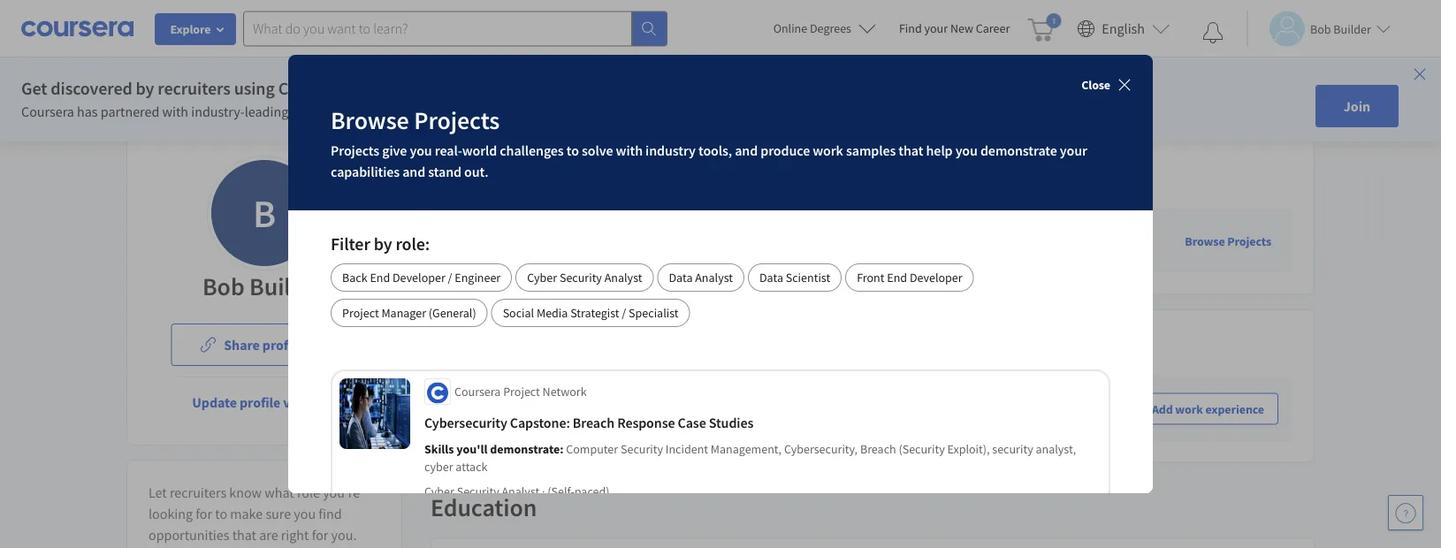 Task type: vqa. For each thing, say whether or not it's contained in the screenshot.
right skills acquired
no



Task type: describe. For each thing, give the bounding box(es) containing it.
filter by role: group
[[331, 264, 1111, 327]]

link
[[306, 336, 330, 354]]

builder
[[249, 271, 326, 302]]

help center image
[[1396, 502, 1417, 524]]

you.
[[331, 526, 357, 544]]

browse projects
[[1185, 233, 1272, 249]]

get
[[21, 77, 47, 99]]

find
[[319, 505, 342, 523]]

cyber for cyber security analyst ·  (self-paced)
[[425, 484, 454, 500]]

partnered
[[101, 103, 159, 120]]

1 horizontal spatial project
[[503, 384, 540, 400]]

out.
[[464, 163, 489, 180]]

cyber for cyber security analyst
[[527, 270, 557, 286]]

filter by role:
[[331, 233, 430, 255]]

starting
[[759, 390, 804, 407]]

cyber security analyst ·  (self-paced)
[[425, 484, 610, 500]]

to for projects
[[567, 142, 579, 159]]

english
[[1102, 20, 1145, 38]]

add
[[882, 390, 905, 407]]

with inside get discovered by recruiters using coursera hiring solutions coursera has partnered with industry-leading companies looking to fill open entry-level positions.
[[162, 103, 188, 120]]

shopping cart: 1 item image
[[1028, 13, 1062, 42]]

you right give
[[410, 142, 432, 159]]

0 horizontal spatial experience
[[467, 411, 531, 429]]

studies
[[709, 414, 754, 432]]

to inside get discovered by recruiters using coursera hiring solutions coursera has partnered with industry-leading companies looking to fill open entry-level positions.
[[406, 103, 418, 120]]

project inside button
[[342, 305, 379, 321]]

bob
[[203, 271, 245, 302]]

browse for browse projects projects give you real-world challenges to solve with industry tools, and produce work samples that help you demonstrate your capabilities and stand out.
[[331, 105, 409, 136]]

analyst,
[[1036, 441, 1077, 457]]

front
[[857, 270, 885, 286]]

analyst for cyber security analyst ·  (self-paced)
[[502, 484, 540, 500]]

let
[[149, 484, 167, 501]]

social media strategist / specialist
[[503, 305, 679, 321]]

browse projects dialog
[[288, 55, 1153, 548]]

career
[[976, 20, 1010, 36]]

just
[[734, 390, 756, 407]]

companies
[[291, 103, 356, 120]]

Front End Developer button
[[846, 264, 974, 292]]

positions.
[[538, 103, 596, 120]]

back end developer / engineer
[[342, 270, 501, 286]]

with inside browse projects projects give you real-world challenges to solve with industry tools, and produce work samples that help you demonstrate your capabilities and stand out.
[[616, 142, 643, 159]]

close button
[[1075, 69, 1139, 101]]

capstone:
[[510, 414, 570, 432]]

you inside let recruiters know what role you're looking for to make sure you find opportunities that are right for you.
[[294, 505, 316, 523]]

to for recruiters
[[215, 505, 227, 523]]

cybersecurity,
[[784, 441, 858, 457]]

help
[[926, 142, 953, 159]]

Social Media Strategist / Specialist button
[[491, 299, 690, 327]]

role:
[[396, 233, 430, 255]]

find
[[899, 20, 922, 36]]

join button
[[1316, 85, 1399, 127]]

:
[[560, 441, 564, 457]]

/ for engineer
[[448, 270, 452, 286]]

industry-
[[191, 103, 245, 120]]

strategist
[[571, 305, 620, 321]]

open
[[439, 103, 469, 120]]

security for cyber security analyst
[[560, 270, 602, 286]]

(general)
[[429, 305, 476, 321]]

challenges
[[500, 142, 564, 159]]

browse projects button
[[1178, 225, 1279, 257]]

add your past work experience here. if you're just starting out, you can add internships or volunteer experience instead.
[[467, 390, 1049, 429]]

incident
[[666, 441, 708, 457]]

skills you'll demonstrate :
[[425, 441, 566, 457]]

world
[[462, 142, 497, 159]]

security for computer security incident management, cybersecurity, breach (security exploit), security analyst, cyber attack
[[621, 441, 663, 457]]

join
[[1344, 97, 1371, 115]]

work inside button
[[1176, 401, 1203, 417]]

your inside browse projects projects give you real-world challenges to solve with industry tools, and produce work samples that help you demonstrate your capabilities and stand out.
[[1060, 142, 1088, 159]]

update profile visibility
[[192, 394, 337, 411]]

data for data analyst
[[669, 270, 693, 286]]

front end developer
[[857, 270, 963, 286]]

computer
[[566, 441, 618, 457]]

add work experience
[[1152, 401, 1265, 417]]

engineer
[[455, 270, 501, 286]]

·
[[542, 484, 545, 500]]

Project Manager (General) button
[[331, 299, 488, 327]]

0 vertical spatial for
[[196, 505, 212, 523]]

real-
[[435, 142, 462, 159]]

can
[[858, 390, 879, 407]]

edit image
[[374, 109, 388, 123]]

opportunities
[[149, 526, 229, 544]]

0 horizontal spatial and
[[403, 163, 426, 180]]

recruiters inside let recruiters know what role you're looking for to make sure you find opportunities that are right for you.
[[170, 484, 227, 501]]

stand
[[428, 163, 462, 180]]

details
[[274, 118, 324, 140]]

0 horizontal spatial coursera
[[21, 103, 74, 120]]

add for add work experience
[[1152, 401, 1173, 417]]

personal details
[[205, 118, 324, 140]]

coursera project network
[[455, 384, 587, 400]]

recruiters inside get discovered by recruiters using coursera hiring solutions coursera has partnered with industry-leading companies looking to fill open entry-level positions.
[[158, 77, 231, 99]]

management,
[[711, 441, 782, 457]]

work inside browse projects projects give you real-world challenges to solve with industry tools, and produce work samples that help you demonstrate your capabilities and stand out.
[[813, 142, 844, 159]]

update profile visibility button
[[178, 381, 351, 424]]

discovered
[[51, 77, 132, 99]]

let recruiters know what role you're looking for to make sure you find opportunities that are right for you.
[[149, 484, 360, 544]]

personal
[[205, 118, 270, 140]]

developer for back
[[393, 270, 446, 286]]

bob builder
[[203, 271, 326, 302]]

response
[[617, 414, 675, 432]]

coursera image
[[21, 14, 134, 43]]

you'll
[[457, 441, 488, 457]]

right
[[281, 526, 309, 544]]

data for data scientist
[[760, 270, 784, 286]]

get discovered by recruiters using coursera hiring solutions coursera has partnered with industry-leading companies looking to fill open entry-level positions.
[[21, 77, 596, 120]]

attack
[[456, 459, 488, 475]]

add for add your past work experience here. if you're just starting out, you can add internships or volunteer experience instead.
[[467, 390, 490, 407]]



Task type: locate. For each thing, give the bounding box(es) containing it.
1 horizontal spatial work
[[813, 142, 844, 159]]

browse inside button
[[1185, 233, 1225, 249]]

1 horizontal spatial that
[[899, 142, 924, 159]]

1 end from the left
[[370, 270, 390, 286]]

1 vertical spatial profile
[[240, 394, 281, 411]]

solve
[[582, 142, 613, 159]]

add inside add your past work experience here. if you're just starting out, you can add internships or volunteer experience instead.
[[467, 390, 490, 407]]

security down response
[[621, 441, 663, 457]]

2 horizontal spatial experience
[[1206, 401, 1265, 417]]

and down give
[[403, 163, 426, 180]]

end for front
[[887, 270, 908, 286]]

visibility
[[283, 394, 337, 411]]

with left industry-
[[162, 103, 188, 120]]

solutions
[[399, 77, 470, 99]]

cyber
[[425, 459, 453, 475]]

0 vertical spatial breach
[[573, 414, 615, 432]]

/
[[448, 270, 452, 286], [622, 305, 626, 321]]

developer for front
[[910, 270, 963, 286]]

level
[[507, 103, 535, 120]]

1 vertical spatial security
[[621, 441, 663, 457]]

to left solve
[[567, 142, 579, 159]]

(self-
[[548, 484, 575, 500]]

project up capstone:
[[503, 384, 540, 400]]

Data Scientist button
[[748, 264, 842, 292]]

1 horizontal spatial security
[[560, 270, 602, 286]]

1 vertical spatial to
[[567, 142, 579, 159]]

b button
[[207, 156, 322, 271]]

0 vertical spatial profile
[[263, 336, 303, 354]]

by inside get discovered by recruiters using coursera hiring solutions coursera has partnered with industry-leading companies looking to fill open entry-level positions.
[[136, 77, 154, 99]]

breach inside computer security incident management, cybersecurity, breach (security exploit), security analyst, cyber attack
[[860, 441, 897, 457]]

your right find
[[925, 20, 948, 36]]

0 horizontal spatial cyber
[[425, 484, 454, 500]]

role
[[297, 484, 320, 501]]

capabilities
[[331, 163, 400, 180]]

data left scientist
[[760, 270, 784, 286]]

2 vertical spatial coursera
[[455, 384, 501, 400]]

1 horizontal spatial by
[[374, 233, 392, 255]]

2 horizontal spatial analyst
[[695, 270, 733, 286]]

profile inside button
[[263, 336, 303, 354]]

case
[[678, 414, 706, 432]]

0 vertical spatial and
[[735, 142, 758, 159]]

looking down hiring
[[359, 103, 403, 120]]

that
[[899, 142, 924, 159], [232, 526, 256, 544]]

1 vertical spatial that
[[232, 526, 256, 544]]

that left help
[[899, 142, 924, 159]]

profile inside button
[[240, 394, 281, 411]]

0 vertical spatial you're
[[694, 390, 731, 407]]

2 vertical spatial to
[[215, 505, 227, 523]]

end right 'front'
[[887, 270, 908, 286]]

demonstrate inside browse projects projects give you real-world challenges to solve with industry tools, and produce work samples that help you demonstrate your capabilities and stand out.
[[981, 142, 1058, 159]]

0 vertical spatial coursera
[[278, 77, 346, 99]]

0 vertical spatial demonstrate
[[981, 142, 1058, 159]]

2 data from the left
[[760, 270, 784, 286]]

by inside browse projects dialog
[[374, 233, 392, 255]]

share profile link
[[224, 336, 330, 354]]

update
[[192, 394, 237, 411]]

your left past
[[493, 390, 520, 407]]

/ right strategist
[[622, 305, 626, 321]]

1 horizontal spatial demonstrate
[[981, 142, 1058, 159]]

media
[[537, 305, 568, 321]]

projects
[[414, 105, 500, 136], [331, 142, 380, 159], [453, 164, 514, 186], [1228, 233, 1272, 249]]

1 vertical spatial your
[[1060, 142, 1088, 159]]

breach inside "link"
[[573, 414, 615, 432]]

and right tools, at the top of page
[[735, 142, 758, 159]]

0 horizontal spatial /
[[448, 270, 452, 286]]

add
[[467, 390, 490, 407], [1152, 401, 1173, 417]]

project
[[342, 305, 379, 321], [503, 384, 540, 400]]

has
[[77, 103, 98, 120]]

2 horizontal spatial security
[[621, 441, 663, 457]]

0 horizontal spatial for
[[196, 505, 212, 523]]

1 vertical spatial /
[[622, 305, 626, 321]]

work inside add your past work experience here. if you're just starting out, you can add internships or volunteer experience instead.
[[551, 390, 581, 407]]

that inside browse projects projects give you real-world challenges to solve with industry tools, and produce work samples that help you demonstrate your capabilities and stand out.
[[899, 142, 924, 159]]

0 horizontal spatial breach
[[573, 414, 615, 432]]

1 vertical spatial demonstrate
[[490, 441, 560, 457]]

you're right if
[[694, 390, 731, 407]]

1 horizontal spatial /
[[622, 305, 626, 321]]

to inside browse projects projects give you real-world challenges to solve with industry tools, and produce work samples that help you demonstrate your capabilities and stand out.
[[567, 142, 579, 159]]

0 horizontal spatial by
[[136, 77, 154, 99]]

2 vertical spatial your
[[493, 390, 520, 407]]

2 end from the left
[[887, 270, 908, 286]]

make
[[230, 505, 263, 523]]

looking inside let recruiters know what role you're looking for to make sure you find opportunities that are right for you.
[[149, 505, 193, 523]]

recruiters right let
[[170, 484, 227, 501]]

by left role:
[[374, 233, 392, 255]]

english button
[[1070, 0, 1177, 57]]

profile for share
[[263, 336, 303, 354]]

scientist
[[786, 270, 831, 286]]

using
[[234, 77, 275, 99]]

security inside computer security incident management, cybersecurity, breach (security exploit), security analyst, cyber attack
[[621, 441, 663, 457]]

0 vertical spatial /
[[448, 270, 452, 286]]

coursera up companies
[[278, 77, 346, 99]]

to
[[406, 103, 418, 120], [567, 142, 579, 159], [215, 505, 227, 523]]

1 vertical spatial with
[[616, 142, 643, 159]]

that inside let recruiters know what role you're looking for to make sure you find opportunities that are right for you.
[[232, 526, 256, 544]]

0 vertical spatial looking
[[359, 103, 403, 120]]

end right the back
[[370, 270, 390, 286]]

you're
[[694, 390, 731, 407], [323, 484, 360, 501]]

analyst inside "button"
[[695, 270, 733, 286]]

that down make
[[232, 526, 256, 544]]

end
[[370, 270, 390, 286], [887, 270, 908, 286]]

0 horizontal spatial analyst
[[502, 484, 540, 500]]

know
[[229, 484, 262, 501]]

experience
[[431, 95, 546, 126]]

2 developer from the left
[[910, 270, 963, 286]]

with
[[162, 103, 188, 120], [616, 142, 643, 159]]

hiring
[[349, 77, 395, 99]]

1 horizontal spatial and
[[735, 142, 758, 159]]

here.
[[651, 390, 681, 407]]

0 horizontal spatial end
[[370, 270, 390, 286]]

1 vertical spatial for
[[312, 526, 328, 544]]

0 horizontal spatial data
[[669, 270, 693, 286]]

give
[[382, 142, 407, 159]]

1 vertical spatial browse
[[1185, 233, 1225, 249]]

leading
[[245, 103, 289, 120]]

coursera up the cybersecurity
[[455, 384, 501, 400]]

your inside add your past work experience here. if you're just starting out, you can add internships or volunteer experience instead.
[[493, 390, 520, 407]]

computer security incident management, cybersecurity, breach (security exploit), security analyst, cyber attack
[[425, 441, 1077, 475]]

browse inside browse projects projects give you real-world challenges to solve with industry tools, and produce work samples that help you demonstrate your capabilities and stand out.
[[331, 105, 409, 136]]

1 horizontal spatial developer
[[910, 270, 963, 286]]

profile left link
[[263, 336, 303, 354]]

security for cyber security analyst ·  (self-paced)
[[457, 484, 499, 500]]

profile right update
[[240, 394, 281, 411]]

0 horizontal spatial demonstrate
[[490, 441, 560, 457]]

demonstrate right help
[[981, 142, 1058, 159]]

1 vertical spatial cyber
[[425, 484, 454, 500]]

2 vertical spatial security
[[457, 484, 499, 500]]

with right solve
[[616, 142, 643, 159]]

you left can
[[833, 390, 855, 407]]

data inside button
[[760, 270, 784, 286]]

0 vertical spatial by
[[136, 77, 154, 99]]

skills
[[425, 441, 454, 457]]

1 vertical spatial you're
[[323, 484, 360, 501]]

cyber inside button
[[527, 270, 557, 286]]

your down close
[[1060, 142, 1088, 159]]

b
[[253, 188, 276, 237]]

tools,
[[699, 142, 732, 159]]

your
[[925, 20, 948, 36], [1060, 142, 1088, 159], [493, 390, 520, 407]]

data analyst
[[669, 270, 733, 286]]

developer down role:
[[393, 270, 446, 286]]

analyst inside button
[[605, 270, 643, 286]]

1 vertical spatial recruiters
[[170, 484, 227, 501]]

you down role
[[294, 505, 316, 523]]

1 horizontal spatial end
[[887, 270, 908, 286]]

/ left engineer
[[448, 270, 452, 286]]

1 vertical spatial and
[[403, 163, 426, 180]]

by up partnered
[[136, 77, 154, 99]]

0 horizontal spatial security
[[457, 484, 499, 500]]

back
[[342, 270, 368, 286]]

for up opportunities
[[196, 505, 212, 523]]

1 horizontal spatial for
[[312, 526, 328, 544]]

1 horizontal spatial with
[[616, 142, 643, 159]]

cyber up media
[[527, 270, 557, 286]]

1 data from the left
[[669, 270, 693, 286]]

1 horizontal spatial analyst
[[605, 270, 643, 286]]

produce
[[761, 142, 810, 159]]

2 horizontal spatial your
[[1060, 142, 1088, 159]]

0 horizontal spatial developer
[[393, 270, 446, 286]]

1 vertical spatial looking
[[149, 505, 193, 523]]

0 vertical spatial project
[[342, 305, 379, 321]]

and
[[735, 142, 758, 159], [403, 163, 426, 180]]

demonstrate
[[981, 142, 1058, 159], [490, 441, 560, 457]]

data inside "button"
[[669, 270, 693, 286]]

browse for browse projects
[[1185, 233, 1225, 249]]

coursera down get
[[21, 103, 74, 120]]

1 vertical spatial breach
[[860, 441, 897, 457]]

close
[[1082, 77, 1111, 93]]

end for back
[[370, 270, 390, 286]]

breach up computer
[[573, 414, 615, 432]]

looking down let
[[149, 505, 193, 523]]

by
[[136, 77, 154, 99], [374, 233, 392, 255]]

recruiters up industry-
[[158, 77, 231, 99]]

fill
[[421, 103, 436, 120]]

paced)
[[575, 484, 610, 500]]

you're up find
[[323, 484, 360, 501]]

0 horizontal spatial add
[[467, 390, 490, 407]]

filter
[[331, 233, 370, 255]]

2 horizontal spatial work
[[1176, 401, 1203, 417]]

volunteer
[[992, 390, 1049, 407]]

demonstrate down capstone:
[[490, 441, 560, 457]]

0 horizontal spatial with
[[162, 103, 188, 120]]

you inside add your past work experience here. if you're just starting out, you can add internships or volunteer experience instead.
[[833, 390, 855, 407]]

breach left "(security"
[[860, 441, 897, 457]]

1 developer from the left
[[393, 270, 446, 286]]

for down find
[[312, 526, 328, 544]]

social
[[503, 305, 534, 321]]

0 horizontal spatial project
[[342, 305, 379, 321]]

data up specialist
[[669, 270, 693, 286]]

what
[[265, 484, 294, 501]]

developer right 'front'
[[910, 270, 963, 286]]

are
[[259, 526, 278, 544]]

industry
[[646, 142, 696, 159]]

security up "social media strategist / specialist" button
[[560, 270, 602, 286]]

(security
[[899, 441, 945, 457]]

add work experience button
[[1117, 393, 1279, 425]]

cyber down cyber
[[425, 484, 454, 500]]

None search field
[[243, 11, 668, 46]]

0 vertical spatial with
[[162, 103, 188, 120]]

exploit),
[[948, 441, 990, 457]]

cyber security analyst
[[527, 270, 643, 286]]

experience
[[583, 390, 648, 407], [1206, 401, 1265, 417], [467, 411, 531, 429]]

1 horizontal spatial breach
[[860, 441, 897, 457]]

1 vertical spatial project
[[503, 384, 540, 400]]

1 vertical spatial by
[[374, 233, 392, 255]]

1 horizontal spatial data
[[760, 270, 784, 286]]

1 horizontal spatial add
[[1152, 401, 1173, 417]]

0 horizontal spatial that
[[232, 526, 256, 544]]

1 vertical spatial coursera
[[21, 103, 74, 120]]

1 horizontal spatial your
[[925, 20, 948, 36]]

1 horizontal spatial cyber
[[527, 270, 557, 286]]

you're inside add your past work experience here. if you're just starting out, you can add internships or volunteer experience instead.
[[694, 390, 731, 407]]

security inside button
[[560, 270, 602, 286]]

0 vertical spatial cyber
[[527, 270, 557, 286]]

to left make
[[215, 505, 227, 523]]

add inside button
[[1152, 401, 1173, 417]]

you right help
[[956, 142, 978, 159]]

looking
[[359, 103, 403, 120], [149, 505, 193, 523]]

find your new career link
[[891, 18, 1019, 40]]

new
[[951, 20, 974, 36]]

security
[[560, 270, 602, 286], [621, 441, 663, 457], [457, 484, 499, 500]]

cybersecurity capstone:  breach response case studies
[[425, 414, 754, 432]]

Back End Developer / Engineer button
[[331, 264, 512, 292]]

data scientist
[[760, 270, 831, 286]]

0 vertical spatial security
[[560, 270, 602, 286]]

0 horizontal spatial to
[[215, 505, 227, 523]]

coursera inside browse projects dialog
[[455, 384, 501, 400]]

1 horizontal spatial browse
[[1185, 233, 1225, 249]]

experience inside button
[[1206, 401, 1265, 417]]

2 horizontal spatial to
[[567, 142, 579, 159]]

browse
[[331, 105, 409, 136], [1185, 233, 1225, 249]]

your for add your past work experience here. if you're just starting out, you can add internships or volunteer experience instead.
[[493, 390, 520, 407]]

entry-
[[472, 103, 507, 120]]

Data Analyst button
[[658, 264, 745, 292]]

0 vertical spatial to
[[406, 103, 418, 120]]

if
[[684, 390, 691, 407]]

to inside let recruiters know what role you're looking for to make sure you find opportunities that are right for you.
[[215, 505, 227, 523]]

1 horizontal spatial coursera
[[278, 77, 346, 99]]

specialist
[[629, 305, 679, 321]]

looking inside get discovered by recruiters using coursera hiring solutions coursera has partnered with industry-leading companies looking to fill open entry-level positions.
[[359, 103, 403, 120]]

0 vertical spatial browse
[[331, 105, 409, 136]]

0 vertical spatial your
[[925, 20, 948, 36]]

2 horizontal spatial coursera
[[455, 384, 501, 400]]

0 horizontal spatial work
[[551, 390, 581, 407]]

security
[[993, 441, 1034, 457]]

1 horizontal spatial to
[[406, 103, 418, 120]]

Cyber Security Analyst button
[[516, 264, 654, 292]]

to left "fill"
[[406, 103, 418, 120]]

1 horizontal spatial looking
[[359, 103, 403, 120]]

0 horizontal spatial you're
[[323, 484, 360, 501]]

0 horizontal spatial browse
[[331, 105, 409, 136]]

0 horizontal spatial looking
[[149, 505, 193, 523]]

0 horizontal spatial your
[[493, 390, 520, 407]]

cybersecurity capstone:  breach response case studies link
[[425, 412, 1102, 433]]

/ for specialist
[[622, 305, 626, 321]]

project down the back
[[342, 305, 379, 321]]

analyst
[[605, 270, 643, 286], [695, 270, 733, 286], [502, 484, 540, 500]]

0 vertical spatial recruiters
[[158, 77, 231, 99]]

1 horizontal spatial experience
[[583, 390, 648, 407]]

0 vertical spatial that
[[899, 142, 924, 159]]

projects inside button
[[1228, 233, 1272, 249]]

profile for update
[[240, 394, 281, 411]]

1 horizontal spatial you're
[[694, 390, 731, 407]]

your for find your new career
[[925, 20, 948, 36]]

cyber
[[527, 270, 557, 286], [425, 484, 454, 500]]

show notifications image
[[1203, 22, 1224, 43]]

analyst for cyber security analyst
[[605, 270, 643, 286]]

security down 'attack'
[[457, 484, 499, 500]]

you're inside let recruiters know what role you're looking for to make sure you find opportunities that are right for you.
[[323, 484, 360, 501]]



